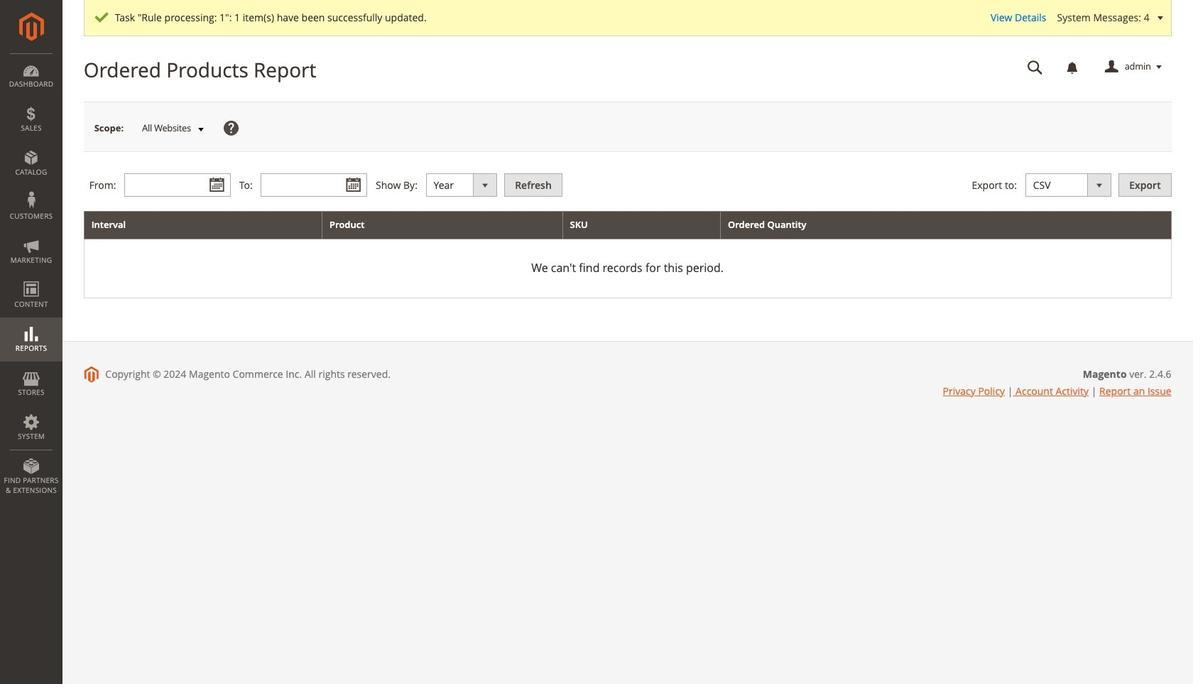 Task type: locate. For each thing, give the bounding box(es) containing it.
menu bar
[[0, 53, 63, 502]]

magento admin panel image
[[19, 12, 44, 41]]

None text field
[[1018, 55, 1053, 80], [124, 173, 231, 197], [261, 173, 368, 197], [1018, 55, 1053, 80], [124, 173, 231, 197], [261, 173, 368, 197]]



Task type: vqa. For each thing, say whether or not it's contained in the screenshot.
Menu
no



